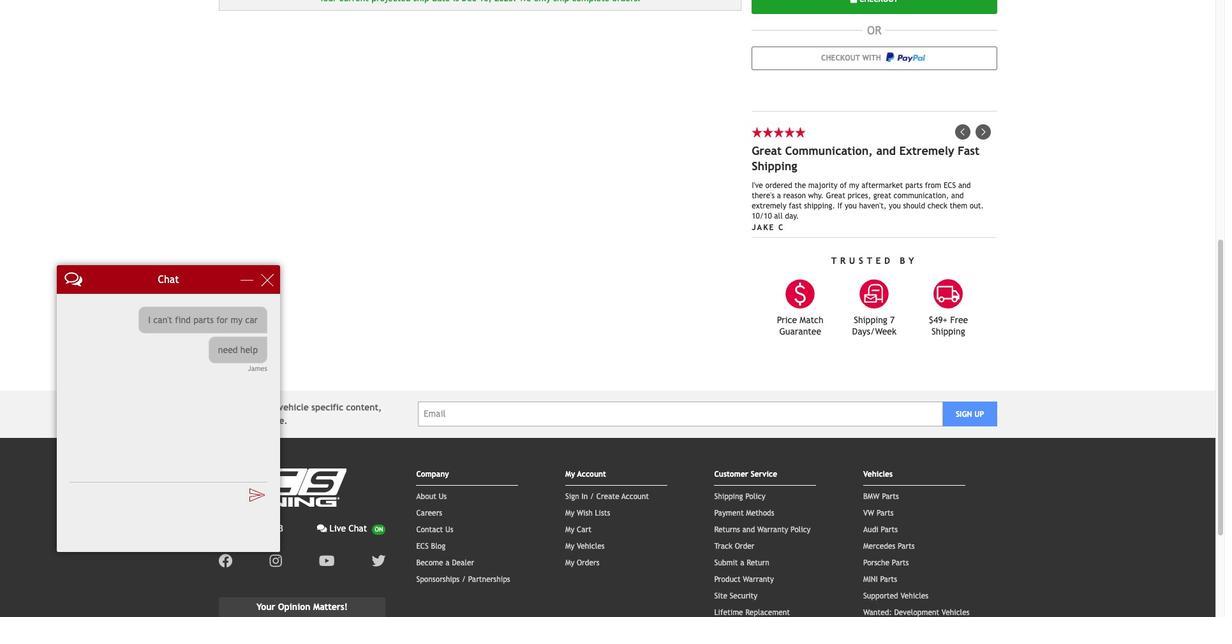 Task type: describe. For each thing, give the bounding box(es) containing it.
porsche parts link
[[863, 559, 909, 568]]

submit a return
[[714, 559, 769, 568]]

lifetime
[[714, 608, 743, 617]]

vehicles up bmw parts link
[[863, 470, 893, 479]]

sign for sign up
[[956, 410, 972, 419]]

site
[[714, 592, 727, 601]]

parts for porsche parts
[[892, 559, 909, 568]]

days/week
[[852, 326, 897, 337]]

vehicles up wanted: development vehicles
[[901, 592, 928, 601]]

vehicle
[[279, 402, 309, 413]]

day.
[[785, 212, 799, 220]]

parts for mini parts
[[880, 575, 897, 584]]

checkout with button
[[752, 46, 997, 70]]

parts
[[905, 181, 923, 190]]

ecs inside i've ordered the majority of my aftermarket parts from ecs and there's a reason why. great prices, great communication, and extremely fast shipping. if you haven't, you should check them out. 10/10 all day. jake c
[[944, 181, 956, 190]]

track
[[714, 542, 733, 551]]

there's
[[752, 191, 775, 200]]

live
[[330, 524, 346, 534]]

company
[[416, 470, 449, 479]]

fast
[[789, 201, 802, 210]]

my wish lists
[[565, 509, 610, 518]]

extremely
[[752, 201, 787, 210]]

mini parts
[[863, 575, 897, 584]]

shipping inside $49+ free shipping
[[932, 326, 965, 337]]

parts for audi parts
[[881, 525, 898, 534]]

shipping policy link
[[714, 492, 765, 501]]

ecs blog
[[416, 542, 445, 551]]

trusted
[[831, 256, 894, 266]]

porsche
[[863, 559, 890, 568]]

paypal image
[[886, 52, 925, 62]]

sign up to get vehicle specific content, sales, and more.
[[219, 402, 382, 426]]

330-
[[230, 524, 247, 534]]

sign in / create account link
[[565, 492, 649, 501]]

1 horizontal spatial account
[[621, 492, 649, 501]]

vehicles right development
[[942, 608, 970, 617]]

shipping.
[[804, 201, 835, 210]]

comments image
[[317, 524, 327, 533]]

your opinion matters!
[[256, 602, 348, 612]]

payment methods link
[[714, 509, 774, 518]]

331-
[[247, 524, 265, 534]]

wanted: development vehicles
[[863, 608, 970, 617]]

mini
[[863, 575, 878, 584]]

mercedes parts
[[863, 542, 915, 551]]

lifetime replacement link
[[714, 608, 790, 617]]

with
[[862, 54, 881, 63]]

and inside great communication, and extremely fast shipping
[[876, 144, 896, 157]]

my for my orders
[[565, 559, 574, 568]]

a inside i've ordered the majority of my aftermarket parts from ecs and there's a reason why. great prices, great communication, and extremely fast shipping. if you haven't, you should check them out. 10/10 all day. jake c
[[777, 191, 781, 200]]

returns
[[714, 525, 740, 534]]

next slide image
[[975, 124, 991, 139]]

out.
[[970, 201, 984, 210]]

0 horizontal spatial ecs
[[416, 542, 429, 551]]

careers
[[416, 509, 442, 518]]

mini parts link
[[863, 575, 897, 584]]

by
[[900, 256, 918, 266]]

my orders link
[[565, 559, 599, 568]]

chat
[[349, 524, 367, 534]]

shipping policy
[[714, 492, 765, 501]]

my for my wish lists
[[565, 509, 574, 518]]

vw
[[863, 509, 874, 518]]

product warranty
[[714, 575, 774, 584]]

previous slide image
[[955, 124, 970, 139]]

if
[[837, 201, 842, 210]]

lists
[[595, 509, 610, 518]]

them
[[950, 201, 967, 210]]

mercedes
[[863, 542, 895, 551]]

aftermarket
[[862, 181, 903, 190]]

shipping 7 days/week
[[852, 315, 897, 337]]

2003
[[265, 524, 283, 534]]

contact us link
[[416, 525, 453, 534]]

sponsorships / partnerships link
[[416, 575, 510, 584]]

about us
[[416, 492, 447, 501]]

more.
[[263, 416, 288, 426]]

us for about us
[[439, 492, 447, 501]]

my orders
[[565, 559, 599, 568]]

lock image
[[850, 0, 857, 3]]

contact
[[416, 525, 443, 534]]

majority
[[808, 181, 838, 190]]

product warranty link
[[714, 575, 774, 584]]

vehicles up the orders
[[577, 542, 605, 551]]

from
[[925, 181, 941, 190]]

price
[[777, 315, 797, 325]]

site security
[[714, 592, 757, 601]]

return
[[747, 559, 769, 568]]

twitter logo image
[[372, 554, 386, 568]]

to
[[251, 402, 260, 413]]

communication,
[[894, 191, 949, 200]]

porsche parts
[[863, 559, 909, 568]]

development
[[894, 608, 939, 617]]

content,
[[346, 402, 382, 413]]

0 horizontal spatial account
[[577, 470, 606, 479]]

price match guarantee
[[777, 315, 824, 337]]

become a dealer
[[416, 559, 474, 568]]

330-331-2003 link
[[219, 522, 283, 536]]

1 vertical spatial warranty
[[743, 575, 774, 584]]

up for sign up
[[974, 410, 984, 419]]

330-331-2003
[[230, 524, 283, 534]]

matters!
[[313, 602, 348, 612]]

Email email field
[[418, 402, 943, 427]]



Task type: locate. For each thing, give the bounding box(es) containing it.
warranty down return
[[743, 575, 774, 584]]

my left cart
[[565, 525, 574, 534]]

product
[[714, 575, 741, 584]]

us
[[439, 492, 447, 501], [445, 525, 453, 534]]

vw parts
[[863, 509, 894, 518]]

0 horizontal spatial sign
[[219, 402, 236, 413]]

/ right in
[[590, 492, 594, 501]]

order
[[735, 542, 754, 551]]

4 my from the top
[[565, 542, 574, 551]]

1 horizontal spatial ecs
[[944, 181, 956, 190]]

parts down porsche parts link
[[880, 575, 897, 584]]

careers link
[[416, 509, 442, 518]]

great up "i've"
[[752, 144, 782, 157]]

0 vertical spatial warranty
[[757, 525, 788, 534]]

my left wish
[[565, 509, 574, 518]]

wanted: development vehicles link
[[863, 608, 970, 617]]

parts up mercedes parts
[[881, 525, 898, 534]]

ecs left blog
[[416, 542, 429, 551]]

reason
[[783, 191, 806, 200]]

bmw parts link
[[863, 492, 899, 501]]

dealer
[[452, 559, 474, 568]]

check
[[928, 201, 947, 210]]

my cart
[[565, 525, 591, 534]]

parts down mercedes parts
[[892, 559, 909, 568]]

a for company
[[446, 559, 450, 568]]

i've
[[752, 181, 763, 190]]

1 vertical spatial us
[[445, 525, 453, 534]]

ecs tuning image
[[219, 469, 346, 507]]

0 vertical spatial us
[[439, 492, 447, 501]]

great up if
[[826, 191, 845, 200]]

great inside great communication, and extremely fast shipping
[[752, 144, 782, 157]]

0 vertical spatial /
[[590, 492, 594, 501]]

account up in
[[577, 470, 606, 479]]

site security link
[[714, 592, 757, 601]]

0 horizontal spatial a
[[446, 559, 450, 568]]

up for sign up to get vehicle specific content, sales, and more.
[[238, 402, 249, 413]]

warranty down methods
[[757, 525, 788, 534]]

ecs right the 'from'
[[944, 181, 956, 190]]

supported vehicles
[[863, 592, 928, 601]]

vw parts link
[[863, 509, 894, 518]]

facebook logo image
[[219, 554, 233, 568]]

audi
[[863, 525, 878, 534]]

ordered
[[765, 181, 792, 190]]

2 you from the left
[[889, 201, 901, 210]]

0 vertical spatial account
[[577, 470, 606, 479]]

us right contact
[[445, 525, 453, 534]]

and inside sign up to get vehicle specific content, sales, and more.
[[245, 416, 260, 426]]

2 horizontal spatial sign
[[956, 410, 972, 419]]

vehicles
[[863, 470, 893, 479], [577, 542, 605, 551], [901, 592, 928, 601], [942, 608, 970, 617]]

1 vertical spatial policy
[[791, 525, 811, 534]]

parts for mercedes parts
[[898, 542, 915, 551]]

about
[[416, 492, 436, 501]]

cart
[[577, 525, 591, 534]]

shipping inside great communication, and extremely fast shipping
[[752, 159, 797, 173]]

10/10
[[752, 212, 772, 220]]

prices,
[[848, 191, 871, 200]]

up inside button
[[974, 410, 984, 419]]

extremely
[[899, 144, 954, 157]]

youtube logo image
[[319, 554, 335, 568]]

7
[[890, 315, 895, 325]]

up inside sign up to get vehicle specific content, sales, and more.
[[238, 402, 249, 413]]

you down 'great'
[[889, 201, 901, 210]]

$49+ free shipping
[[929, 315, 968, 337]]

1 horizontal spatial up
[[974, 410, 984, 419]]

sign for sign up to get vehicle specific content, sales, and more.
[[219, 402, 236, 413]]

sponsorships / partnerships
[[416, 575, 510, 584]]

5 my from the top
[[565, 559, 574, 568]]

0 horizontal spatial you
[[845, 201, 857, 210]]

us right "about"
[[439, 492, 447, 501]]

/ down the dealer
[[462, 575, 466, 584]]

great inside i've ordered the majority of my aftermarket parts from ecs and there's a reason why. great prices, great communication, and extremely fast shipping. if you haven't, you should check them out. 10/10 all day. jake c
[[826, 191, 845, 200]]

0 horizontal spatial great
[[752, 144, 782, 157]]

customer
[[714, 470, 748, 479]]

my vehicles link
[[565, 542, 605, 551]]

a down ordered
[[777, 191, 781, 200]]

3 my from the top
[[565, 525, 574, 534]]

a
[[777, 191, 781, 200], [446, 559, 450, 568], [740, 559, 744, 568]]

1 you from the left
[[845, 201, 857, 210]]

checkout with
[[821, 54, 883, 63]]

service
[[751, 470, 777, 479]]

track order
[[714, 542, 754, 551]]

become
[[416, 559, 443, 568]]

1 vertical spatial ecs
[[416, 542, 429, 551]]

partnerships
[[468, 575, 510, 584]]

a left the dealer
[[446, 559, 450, 568]]

about us link
[[416, 492, 447, 501]]

great communication, and extremely fast shipping
[[752, 144, 979, 173]]

shipping up days/week
[[854, 315, 887, 325]]

my left the orders
[[565, 559, 574, 568]]

security
[[730, 592, 757, 601]]

sign inside button
[[956, 410, 972, 419]]

0 horizontal spatial policy
[[745, 492, 765, 501]]

account right create
[[621, 492, 649, 501]]

sign inside sign up to get vehicle specific content, sales, and more.
[[219, 402, 236, 413]]

parts up porsche parts
[[898, 542, 915, 551]]

1 vertical spatial account
[[621, 492, 649, 501]]

track order link
[[714, 542, 754, 551]]

a left return
[[740, 559, 744, 568]]

my cart link
[[565, 525, 591, 534]]

you right if
[[845, 201, 857, 210]]

bmw
[[863, 492, 880, 501]]

parts for vw parts
[[877, 509, 894, 518]]

parts for bmw parts
[[882, 492, 899, 501]]

opinion
[[278, 602, 310, 612]]

a for customer service
[[740, 559, 744, 568]]

create
[[596, 492, 619, 501]]

1 horizontal spatial you
[[889, 201, 901, 210]]

the
[[795, 181, 806, 190]]

your
[[256, 602, 275, 612]]

1 horizontal spatial policy
[[791, 525, 811, 534]]

parts right vw
[[877, 509, 894, 518]]

policy
[[745, 492, 765, 501], [791, 525, 811, 534]]

1 horizontal spatial great
[[826, 191, 845, 200]]

2 horizontal spatial a
[[777, 191, 781, 200]]

guarantee
[[779, 326, 821, 337]]

my up my wish lists
[[565, 470, 575, 479]]

match
[[800, 315, 824, 325]]

$49+
[[929, 315, 947, 325]]

wanted:
[[863, 608, 892, 617]]

returns and warranty policy
[[714, 525, 811, 534]]

you
[[845, 201, 857, 210], [889, 201, 901, 210]]

communication,
[[785, 144, 873, 157]]

specific
[[311, 402, 343, 413]]

0 horizontal spatial /
[[462, 575, 466, 584]]

0 vertical spatial great
[[752, 144, 782, 157]]

i've ordered the majority of my aftermarket parts from ecs and there's a reason why. great prices, great communication, and extremely fast shipping. if you haven't, you should check them out. 10/10 all day. jake c
[[752, 181, 984, 232]]

1 horizontal spatial sign
[[565, 492, 579, 501]]

should
[[903, 201, 925, 210]]

or
[[867, 23, 882, 37]]

warranty
[[757, 525, 788, 534], [743, 575, 774, 584]]

ecs blog link
[[416, 542, 445, 551]]

bmw parts
[[863, 492, 899, 501]]

payment
[[714, 509, 744, 518]]

0 vertical spatial policy
[[745, 492, 765, 501]]

audi parts
[[863, 525, 898, 534]]

shipping up ordered
[[752, 159, 797, 173]]

c
[[778, 223, 784, 232]]

audi parts link
[[863, 525, 898, 534]]

shipping down $49+
[[932, 326, 965, 337]]

blog
[[431, 542, 445, 551]]

my for my cart
[[565, 525, 574, 534]]

2 my from the top
[[565, 509, 574, 518]]

returns and warranty policy link
[[714, 525, 811, 534]]

0 horizontal spatial up
[[238, 402, 249, 413]]

sign for sign in / create account
[[565, 492, 579, 501]]

0 vertical spatial ecs
[[944, 181, 956, 190]]

shipping inside shipping 7 days/week
[[854, 315, 887, 325]]

parts right the bmw
[[882, 492, 899, 501]]

my for my account
[[565, 470, 575, 479]]

1 horizontal spatial a
[[740, 559, 744, 568]]

shipping
[[752, 159, 797, 173], [854, 315, 887, 325], [932, 326, 965, 337], [714, 492, 743, 501]]

wish
[[577, 509, 593, 518]]

1 horizontal spatial /
[[590, 492, 594, 501]]

my
[[565, 470, 575, 479], [565, 509, 574, 518], [565, 525, 574, 534], [565, 542, 574, 551], [565, 559, 574, 568]]

supported vehicles link
[[863, 592, 928, 601]]

1 vertical spatial /
[[462, 575, 466, 584]]

sponsorships
[[416, 575, 460, 584]]

free
[[950, 315, 968, 325]]

1 vertical spatial great
[[826, 191, 845, 200]]

us for contact us
[[445, 525, 453, 534]]

submit a return link
[[714, 559, 769, 568]]

my vehicles
[[565, 542, 605, 551]]

my for my vehicles
[[565, 542, 574, 551]]

fast
[[958, 144, 979, 157]]

instagram logo image
[[270, 554, 282, 568]]

shipping up payment
[[714, 492, 743, 501]]

my down my cart link on the bottom
[[565, 542, 574, 551]]

1 my from the top
[[565, 470, 575, 479]]

become a dealer link
[[416, 559, 474, 568]]



Task type: vqa. For each thing, say whether or not it's contained in the screenshot.
the Tools
no



